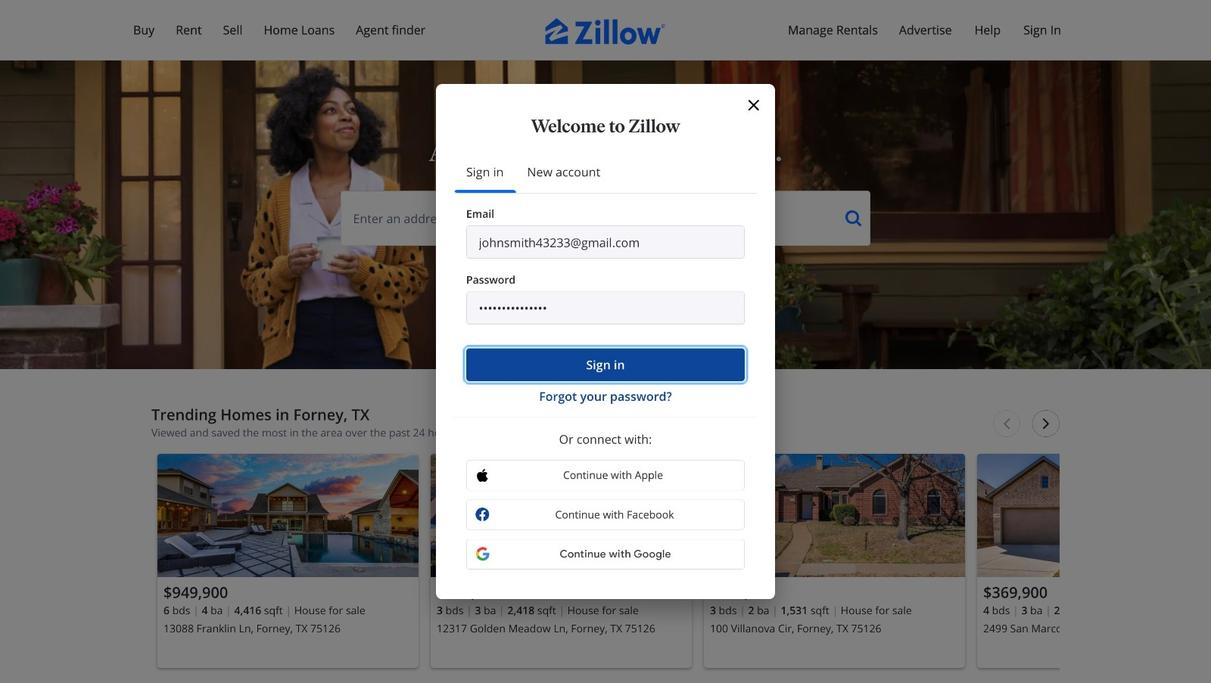 Task type: vqa. For each thing, say whether or not it's contained in the screenshot.
filters "element" at the top
no



Task type: describe. For each thing, give the bounding box(es) containing it.
12317 golden meadow ln, forney, tx 75126 image
[[431, 454, 692, 578]]

sign in actions group
[[466, 349, 745, 406]]

13088 franklin ln, forney, tx 75126 element
[[157, 454, 419, 668]]

zillow logo image
[[545, 18, 666, 45]]

12317 golden meadow ln, forney, tx 75126 element
[[431, 454, 692, 668]]

2 group from the left
[[431, 454, 692, 668]]

100 villanova cir, forney, tx 75126 image
[[704, 454, 965, 578]]

2499 san marcos dr, forney, tx 75126 image
[[977, 454, 1211, 578]]



Task type: locate. For each thing, give the bounding box(es) containing it.
4 group from the left
[[977, 454, 1211, 668]]

authentication tabs tab list
[[454, 151, 757, 193]]

3 group from the left
[[704, 454, 965, 668]]

group
[[157, 454, 419, 668], [431, 454, 692, 668], [704, 454, 965, 668], [977, 454, 1211, 668]]

dialog
[[436, 84, 775, 600]]

Enter password password field
[[466, 292, 745, 325]]

2499 san marcos dr, forney, tx 75126 element
[[977, 454, 1211, 668]]

1 group from the left
[[157, 454, 419, 668]]

main navigation
[[0, 0, 1211, 249]]

home recommendations carousel element
[[151, 406, 1211, 682]]

100 villanova cir, forney, tx 75126 element
[[704, 454, 965, 668]]

list
[[151, 448, 1211, 682]]

Enter email email field
[[466, 226, 745, 259]]

None submit
[[466, 349, 745, 381]]

13088 franklin ln, forney, tx 75126 image
[[157, 454, 419, 578]]



